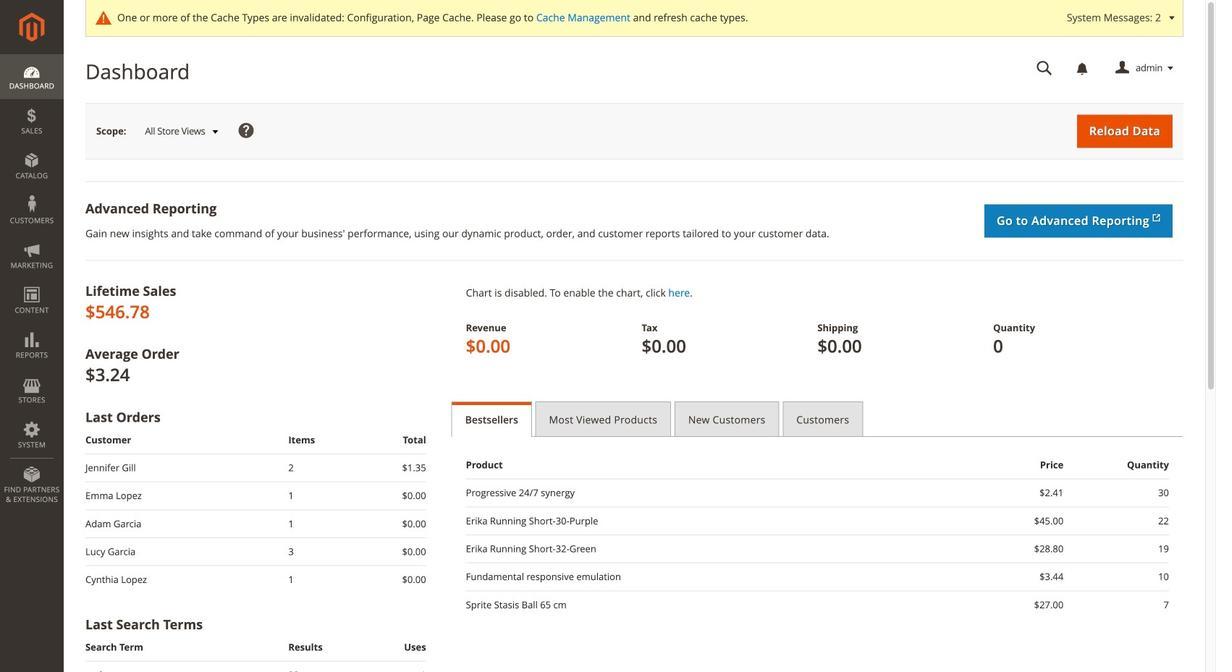 Task type: locate. For each thing, give the bounding box(es) containing it.
menu bar
[[0, 54, 64, 512]]

magento admin panel image
[[19, 12, 45, 42]]

None text field
[[1027, 56, 1063, 81]]

tab list
[[452, 402, 1184, 437]]



Task type: vqa. For each thing, say whether or not it's contained in the screenshot.
From TEXT BOX at the top of page
no



